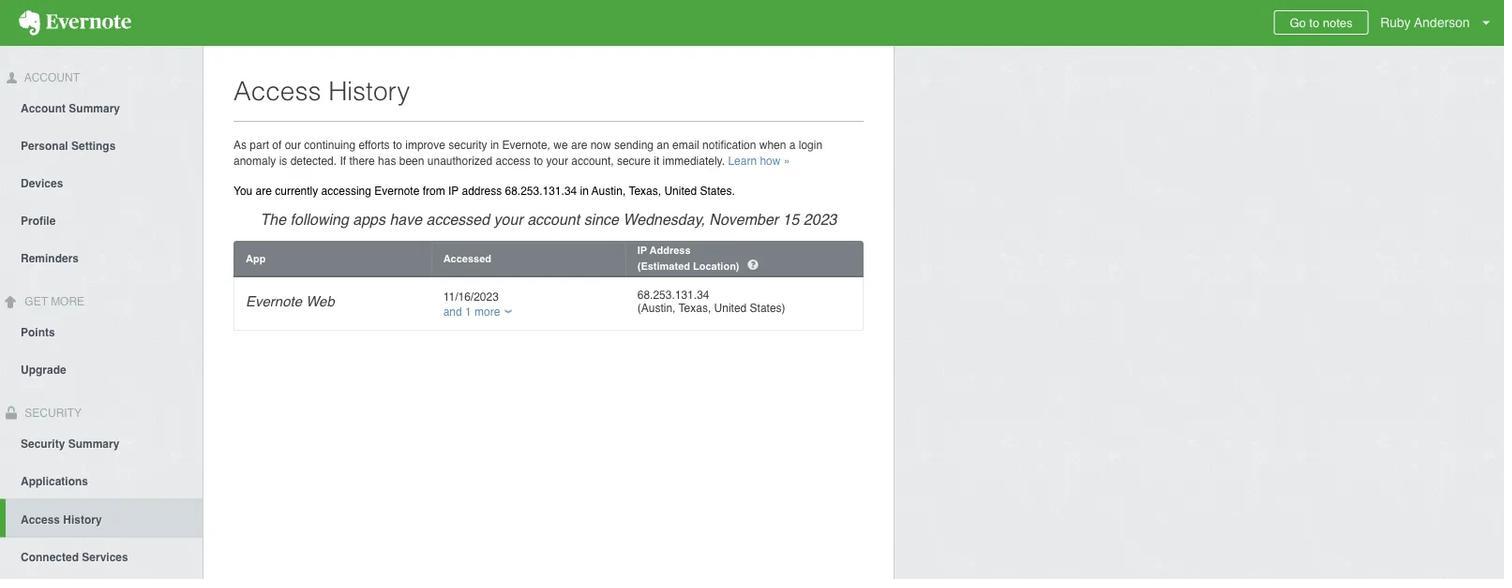 Task type: locate. For each thing, give the bounding box(es) containing it.
0 vertical spatial in
[[491, 138, 499, 151]]

get more
[[22, 295, 85, 308]]

1 horizontal spatial evernote
[[375, 185, 420, 198]]

ruby anderson
[[1381, 15, 1471, 30]]

how
[[760, 154, 781, 167]]

more
[[51, 295, 85, 308]]

in inside as part of our continuing efforts to improve security in evernote, we are now sending an email notification when a login anomaly is detected. if there has been unauthorized access to your account, secure it immediately.
[[491, 138, 499, 151]]

ip address (estimated location)
[[638, 245, 743, 272]]

1 vertical spatial to
[[393, 138, 402, 151]]

1 horizontal spatial history
[[328, 76, 410, 106]]

ruby anderson link
[[1376, 0, 1505, 46]]

your
[[546, 154, 568, 167], [494, 211, 523, 228]]

and 1 more
[[443, 306, 500, 319]]

access history up continuing
[[234, 76, 410, 106]]

security up applications
[[21, 438, 65, 451]]

personal
[[21, 140, 68, 153]]

security
[[22, 407, 82, 420], [21, 438, 65, 451]]

upgrade
[[21, 364, 66, 377]]

0 vertical spatial are
[[571, 138, 588, 151]]

unauthorized
[[428, 154, 493, 167]]

history up efforts
[[328, 76, 410, 106]]

immediately.
[[663, 154, 725, 167]]

devices
[[21, 177, 63, 190]]

to up has
[[393, 138, 402, 151]]

go to notes
[[1290, 15, 1353, 30]]

0 horizontal spatial united
[[665, 185, 697, 198]]

go
[[1290, 15, 1306, 30]]

personal settings
[[21, 140, 116, 153]]

1 vertical spatial texas,
[[679, 302, 711, 315]]

1 horizontal spatial ip
[[638, 245, 647, 257]]

are
[[571, 138, 588, 151], [256, 185, 272, 198]]

are inside as part of our continuing efforts to improve security in evernote, we are now sending an email notification when a login anomaly is detected. if there has been unauthorized access to your account, secure it immediately.
[[571, 138, 588, 151]]

0 horizontal spatial your
[[494, 211, 523, 228]]

0 horizontal spatial to
[[393, 138, 402, 151]]

to right go on the top right
[[1310, 15, 1320, 30]]

is
[[279, 154, 287, 167]]

evernote up have
[[375, 185, 420, 198]]

and
[[443, 306, 462, 319]]

login
[[799, 138, 823, 151]]

detected.
[[291, 154, 337, 167]]

in left austin,
[[580, 185, 589, 198]]

texas, down secure
[[629, 185, 661, 198]]

texas,
[[629, 185, 661, 198], [679, 302, 711, 315]]

1 vertical spatial summary
[[68, 438, 119, 451]]

your down we
[[546, 154, 568, 167]]

0 vertical spatial history
[[328, 76, 410, 106]]

the following apps have accessed your account since wednesday, november 15 2023
[[260, 211, 837, 228]]

in
[[491, 138, 499, 151], [580, 185, 589, 198]]

connected services link
[[0, 538, 203, 575]]

1 horizontal spatial in
[[580, 185, 589, 198]]

1 vertical spatial ip
[[638, 245, 647, 257]]

access up connected
[[21, 513, 60, 527]]

account up "account summary"
[[22, 71, 80, 84]]

1 vertical spatial 68.253.131.34
[[638, 289, 710, 302]]

0 vertical spatial your
[[546, 154, 568, 167]]

1 horizontal spatial your
[[546, 154, 568, 167]]

1 vertical spatial account
[[21, 102, 66, 115]]

0 vertical spatial to
[[1310, 15, 1320, 30]]

0 horizontal spatial in
[[491, 138, 499, 151]]

are right you
[[256, 185, 272, 198]]

we
[[554, 138, 568, 151]]

you
[[234, 185, 253, 198]]

anomaly
[[234, 154, 276, 167]]

1 vertical spatial evernote
[[246, 294, 302, 310]]

0 vertical spatial account
[[22, 71, 80, 84]]

united inside 68.253.131.34 (austin, texas, united states)
[[714, 302, 747, 315]]

summary for security summary
[[68, 438, 119, 451]]

1 vertical spatial security
[[21, 438, 65, 451]]

2023
[[804, 211, 837, 228]]

0 vertical spatial access history
[[234, 76, 410, 106]]

ip right from
[[448, 185, 459, 198]]

summary up personal settings link
[[69, 102, 120, 115]]

0 vertical spatial summary
[[69, 102, 120, 115]]

austin,
[[592, 185, 626, 198]]

web
[[306, 294, 335, 310]]

1 vertical spatial united
[[714, 302, 747, 315]]

0 vertical spatial security
[[22, 407, 82, 420]]

united left states)
[[714, 302, 747, 315]]

ruby
[[1381, 15, 1411, 30]]

sending
[[614, 138, 654, 151]]

1 horizontal spatial are
[[571, 138, 588, 151]]

november
[[710, 211, 779, 228]]

68.253.131.34 down (estimated
[[638, 289, 710, 302]]

points
[[21, 326, 55, 339]]

0 horizontal spatial evernote
[[246, 294, 302, 310]]

1 vertical spatial access
[[21, 513, 60, 527]]

evernote left web
[[246, 294, 302, 310]]

access
[[496, 154, 531, 167]]

location)
[[693, 260, 740, 272]]

evernote
[[375, 185, 420, 198], [246, 294, 302, 310]]

in for evernote,
[[491, 138, 499, 151]]

1 horizontal spatial texas,
[[679, 302, 711, 315]]

0 horizontal spatial ip
[[448, 185, 459, 198]]

0 horizontal spatial access history
[[21, 513, 102, 527]]

now
[[591, 138, 611, 151]]

in up access
[[491, 138, 499, 151]]

access
[[234, 76, 321, 106], [21, 513, 60, 527]]

1 horizontal spatial united
[[714, 302, 747, 315]]

security up "security summary"
[[22, 407, 82, 420]]

68.253.131.34
[[505, 185, 577, 198], [638, 289, 710, 302]]

security inside security summary link
[[21, 438, 65, 451]]

apps
[[353, 211, 386, 228]]

reminders
[[21, 252, 79, 265]]

accessed
[[443, 253, 492, 265]]

0 horizontal spatial texas,
[[629, 185, 661, 198]]

access up of
[[234, 76, 321, 106]]

there
[[349, 154, 375, 167]]

1 horizontal spatial 68.253.131.34
[[638, 289, 710, 302]]

access history down applications
[[21, 513, 102, 527]]

evernote,
[[502, 138, 551, 151]]

texas, right (austin,
[[679, 302, 711, 315]]

security summary link
[[0, 424, 203, 462]]

address
[[462, 185, 502, 198]]

account summary
[[21, 102, 120, 115]]

summary up applications link
[[68, 438, 119, 451]]

improve
[[405, 138, 446, 151]]

to down evernote,
[[534, 154, 543, 167]]

0 horizontal spatial history
[[63, 513, 102, 527]]

ip up (estimated
[[638, 245, 647, 257]]

0 horizontal spatial are
[[256, 185, 272, 198]]

1 vertical spatial your
[[494, 211, 523, 228]]

when
[[760, 138, 787, 151]]

1 vertical spatial history
[[63, 513, 102, 527]]

0 vertical spatial ip
[[448, 185, 459, 198]]

are right we
[[571, 138, 588, 151]]

account
[[22, 71, 80, 84], [21, 102, 66, 115]]

an
[[657, 138, 670, 151]]

secure
[[617, 154, 651, 167]]

history
[[328, 76, 410, 106], [63, 513, 102, 527]]

devices link
[[0, 164, 203, 201]]

0 vertical spatial texas,
[[629, 185, 661, 198]]

email
[[673, 138, 700, 151]]

account up personal
[[21, 102, 66, 115]]

0 vertical spatial evernote
[[375, 185, 420, 198]]

to
[[1310, 15, 1320, 30], [393, 138, 402, 151], [534, 154, 543, 167]]

your down the you are currently accessing evernote from ip address 68.253.131.34 in austin, texas, united states.
[[494, 211, 523, 228]]

1 vertical spatial are
[[256, 185, 272, 198]]

united up wednesday,
[[665, 185, 697, 198]]

personal settings link
[[0, 126, 203, 164]]

0 vertical spatial 68.253.131.34
[[505, 185, 577, 198]]

2 vertical spatial to
[[534, 154, 543, 167]]

learn how » link
[[728, 154, 790, 167]]

accessed
[[426, 211, 490, 228]]

history up connected services
[[63, 513, 102, 527]]

1 vertical spatial in
[[580, 185, 589, 198]]

0 horizontal spatial access
[[21, 513, 60, 527]]

68.253.131.34 up the following apps have accessed your account since wednesday, november 15 2023
[[505, 185, 577, 198]]

applications
[[21, 475, 88, 488]]

1 horizontal spatial access
[[234, 76, 321, 106]]



Task type: vqa. For each thing, say whether or not it's contained in the screenshot.
Click to collapse image at the left of page
no



Task type: describe. For each thing, give the bounding box(es) containing it.
since
[[584, 211, 619, 228]]

15
[[783, 211, 800, 228]]

account summary link
[[0, 89, 203, 126]]

profile link
[[0, 201, 203, 239]]

states)
[[750, 302, 786, 315]]

learn how »
[[728, 154, 790, 167]]

of
[[272, 138, 282, 151]]

following
[[290, 211, 349, 228]]

2 horizontal spatial to
[[1310, 15, 1320, 30]]

continuing
[[304, 138, 356, 151]]

evernote image
[[0, 10, 150, 36]]

anderson
[[1415, 15, 1471, 30]]

more
[[475, 306, 500, 319]]

notification
[[703, 138, 756, 151]]

get
[[25, 295, 48, 308]]

history inside access history link
[[63, 513, 102, 527]]

security summary
[[21, 438, 119, 451]]

account for account
[[22, 71, 80, 84]]

has
[[378, 154, 396, 167]]

learn
[[728, 154, 757, 167]]

account,
[[571, 154, 614, 167]]

0 horizontal spatial 68.253.131.34
[[505, 185, 577, 198]]

1 horizontal spatial access history
[[234, 76, 410, 106]]

efforts
[[359, 138, 390, 151]]

reminders link
[[0, 239, 203, 277]]

1 vertical spatial access history
[[21, 513, 102, 527]]

been
[[399, 154, 424, 167]]

security for security
[[22, 407, 82, 420]]

evernote web
[[246, 294, 335, 310]]

(estimated
[[638, 260, 690, 272]]

upgrade link
[[0, 350, 203, 388]]

security
[[449, 138, 487, 151]]

if
[[340, 154, 346, 167]]

settings
[[71, 140, 116, 153]]

0 vertical spatial access
[[234, 76, 321, 106]]

accessing
[[321, 185, 371, 198]]

go to notes link
[[1274, 10, 1369, 35]]

services
[[82, 551, 128, 564]]

the
[[260, 211, 286, 228]]

1
[[465, 306, 472, 319]]

0 vertical spatial united
[[665, 185, 697, 198]]

connected services
[[21, 551, 128, 564]]

account
[[527, 211, 580, 228]]

you are currently accessing evernote from ip address 68.253.131.34 in austin, texas, united states.
[[234, 185, 735, 198]]

app
[[246, 253, 266, 265]]

points link
[[0, 313, 203, 350]]

address
[[650, 245, 691, 257]]

as part of our continuing efforts to improve security in evernote, we are now sending an email notification when a login anomaly is detected. if there has been unauthorized access to your account, secure it immediately.
[[234, 138, 823, 167]]

evernote link
[[0, 0, 150, 46]]

account for account summary
[[21, 102, 66, 115]]

currently
[[275, 185, 318, 198]]

11/16/2023
[[443, 291, 499, 304]]

profile
[[21, 215, 56, 228]]

connected
[[21, 551, 79, 564]]

a
[[790, 138, 796, 151]]

part
[[250, 138, 269, 151]]

»
[[784, 154, 790, 167]]

in for austin,
[[580, 185, 589, 198]]

as
[[234, 138, 247, 151]]

ip inside ip address (estimated location)
[[638, 245, 647, 257]]

68.253.131.34 inside 68.253.131.34 (austin, texas, united states)
[[638, 289, 710, 302]]

1 horizontal spatial to
[[534, 154, 543, 167]]

wednesday,
[[623, 211, 705, 228]]

applications link
[[0, 462, 203, 499]]

notes
[[1323, 15, 1353, 30]]

68.253.131.34 (austin, texas, united states)
[[638, 289, 786, 315]]

states.
[[700, 185, 735, 198]]

your inside as part of our continuing efforts to improve security in evernote, we are now sending an email notification when a login anomaly is detected. if there has been unauthorized access to your account, secure it immediately.
[[546, 154, 568, 167]]

texas, inside 68.253.131.34 (austin, texas, united states)
[[679, 302, 711, 315]]

have
[[390, 211, 422, 228]]

it
[[654, 154, 660, 167]]

security for security summary
[[21, 438, 65, 451]]

summary for account summary
[[69, 102, 120, 115]]

(austin,
[[638, 302, 676, 315]]



